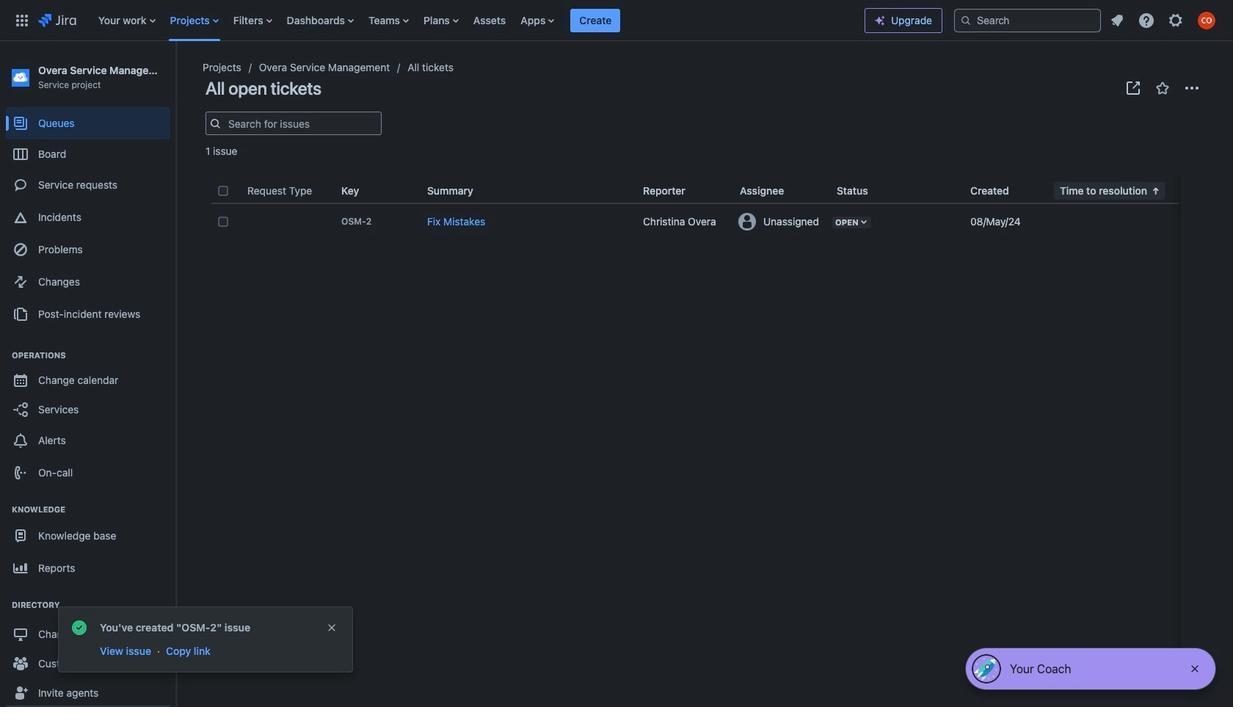 Task type: describe. For each thing, give the bounding box(es) containing it.
ascending icon image
[[1148, 182, 1166, 200]]

search image
[[961, 14, 972, 26]]

heading for operations group
[[6, 350, 170, 361]]

heading for knowledge group
[[6, 504, 170, 516]]

operations group
[[6, 335, 170, 494]]

star image
[[1155, 79, 1172, 97]]

1 horizontal spatial list
[[1105, 7, 1225, 33]]

appswitcher icon image
[[13, 11, 31, 29]]

settings image
[[1168, 11, 1186, 29]]

knowledge group
[[6, 489, 170, 707]]



Task type: locate. For each thing, give the bounding box(es) containing it.
2 heading from the top
[[6, 504, 170, 516]]

alert
[[59, 607, 353, 672]]

Search field
[[955, 8, 1102, 32]]

directory group
[[6, 585, 170, 707]]

help image
[[1138, 11, 1156, 29]]

primary element
[[9, 0, 865, 41]]

list
[[91, 0, 865, 41], [1105, 7, 1225, 33]]

actions image
[[1184, 79, 1202, 97]]

1 vertical spatial heading
[[6, 504, 170, 516]]

your profile and settings image
[[1199, 11, 1216, 29]]

notifications image
[[1109, 11, 1127, 29]]

Search for issues field
[[224, 113, 381, 134]]

sidebar navigation image
[[160, 59, 192, 88]]

jira image
[[38, 11, 76, 29], [38, 11, 76, 29]]

dismiss image
[[326, 622, 338, 634]]

list item
[[571, 0, 621, 41]]

close image
[[1190, 663, 1202, 675]]

heading for directory group
[[6, 599, 170, 611]]

None search field
[[955, 8, 1102, 32]]

0 vertical spatial heading
[[6, 350, 170, 361]]

heading
[[6, 350, 170, 361], [6, 504, 170, 516], [6, 599, 170, 611]]

1 heading from the top
[[6, 350, 170, 361]]

success image
[[71, 619, 88, 637]]

0 horizontal spatial list
[[91, 0, 865, 41]]

2 vertical spatial heading
[[6, 599, 170, 611]]

banner
[[0, 0, 1234, 41]]

3 heading from the top
[[6, 599, 170, 611]]

group
[[6, 103, 170, 335]]



Task type: vqa. For each thing, say whether or not it's contained in the screenshot.
list
yes



